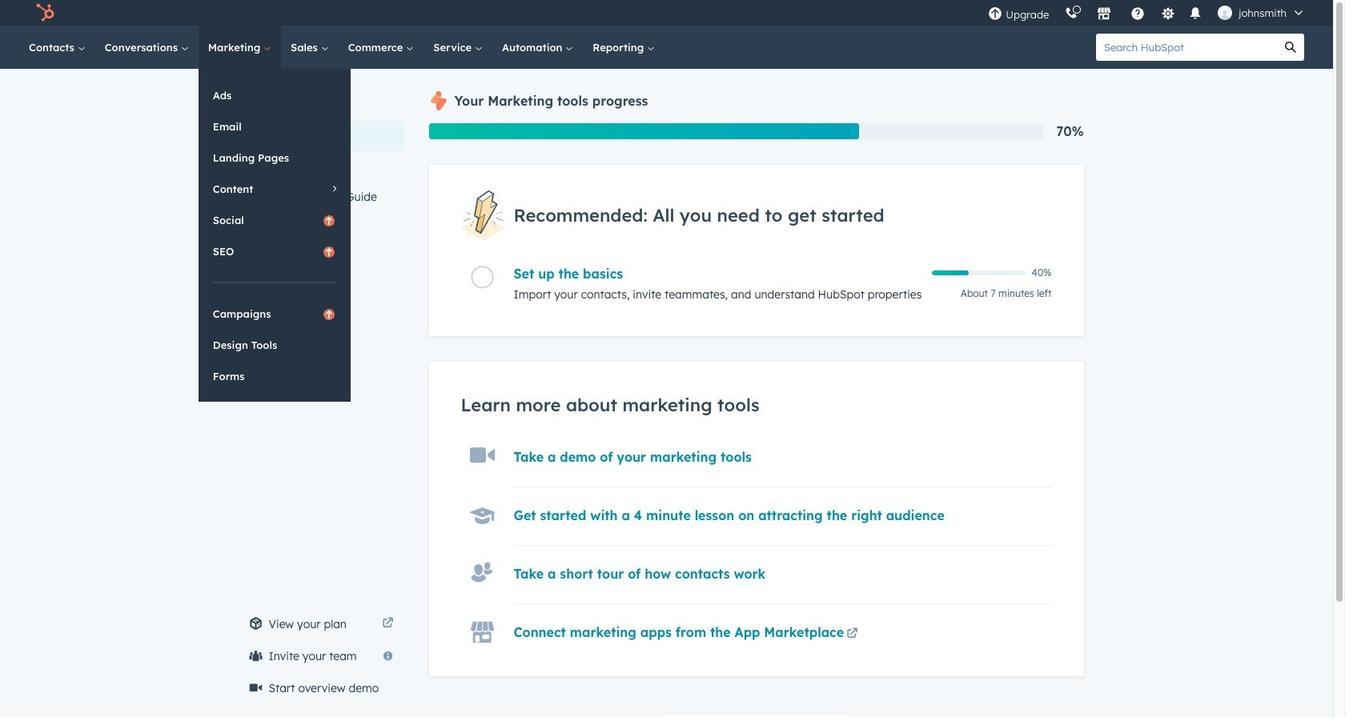Task type: describe. For each thing, give the bounding box(es) containing it.
marketing menu
[[198, 69, 351, 402]]

banner inside user guides element
[[249, 88, 403, 114]]

link opens in a new window image
[[847, 629, 858, 641]]

marketplaces image
[[1097, 7, 1112, 22]]



Task type: vqa. For each thing, say whether or not it's contained in the screenshot.
right &
no



Task type: locate. For each thing, give the bounding box(es) containing it.
[object object] complete progress bar
[[932, 271, 969, 276]]

link opens in a new window image
[[382, 615, 394, 634], [382, 618, 394, 630], [847, 626, 858, 645]]

menu
[[981, 0, 1314, 26]]

banner
[[249, 88, 403, 114]]

progress bar
[[429, 123, 859, 139]]

user guides element
[[240, 69, 403, 243]]

Search HubSpot search field
[[1096, 34, 1277, 61]]

john smith image
[[1218, 6, 1233, 20]]



